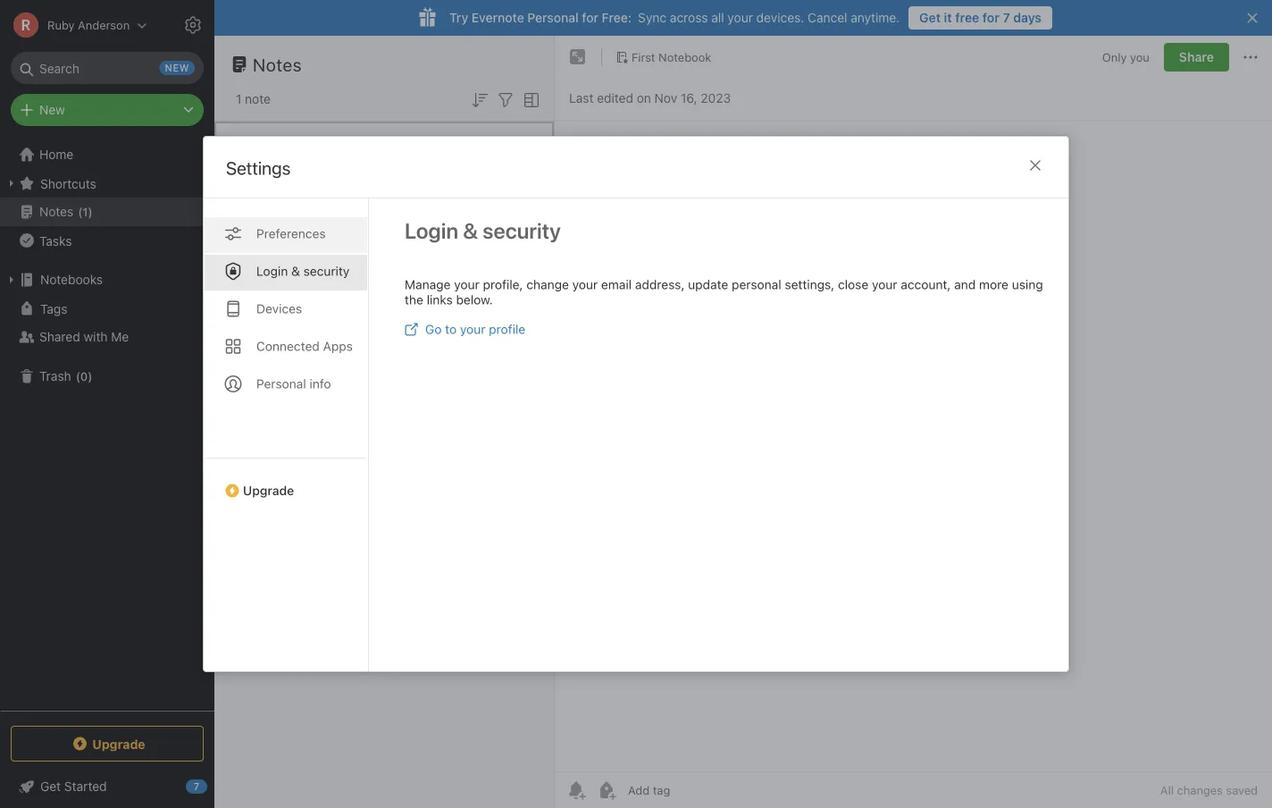 Task type: locate. For each thing, give the bounding box(es) containing it.
0 vertical spatial &
[[463, 218, 478, 243]]

expand notebooks image
[[4, 273, 19, 287]]

tags
[[40, 301, 67, 316]]

notes up note
[[253, 54, 302, 75]]

for left "free:"
[[582, 10, 599, 25]]

home link
[[0, 140, 215, 169]]

0 horizontal spatial login & security
[[257, 264, 350, 278]]

your right "close"
[[872, 277, 898, 292]]

links
[[427, 292, 453, 307]]

update
[[688, 277, 729, 292]]

1 horizontal spatial login & security
[[405, 218, 561, 243]]

( for trash
[[76, 369, 80, 383]]

& up below.
[[463, 218, 478, 243]]

1 horizontal spatial &
[[463, 218, 478, 243]]

notebooks
[[40, 272, 103, 287]]

saved
[[1227, 784, 1259, 797]]

0 horizontal spatial for
[[582, 10, 599, 25]]

login & security up profile,
[[405, 218, 561, 243]]

tags button
[[0, 294, 214, 323]]

1 note
[[236, 92, 271, 106]]

1 vertical spatial )
[[88, 369, 92, 383]]

notebook
[[659, 50, 712, 64]]

0 horizontal spatial login
[[257, 264, 288, 278]]

) inside 'notes ( 1 )'
[[88, 205, 93, 218]]

connected apps
[[257, 339, 353, 354]]

0 vertical spatial login
[[405, 218, 459, 243]]

1 horizontal spatial personal
[[528, 10, 579, 25]]

0 horizontal spatial 1
[[83, 205, 88, 218]]

login up manage
[[405, 218, 459, 243]]

profile
[[489, 322, 526, 337]]

your right all
[[728, 10, 753, 25]]

tab list containing preferences
[[204, 198, 369, 671]]

settings,
[[785, 277, 835, 292]]

note window element
[[555, 36, 1273, 808]]

apps
[[323, 339, 353, 354]]

(
[[78, 205, 83, 218], [76, 369, 80, 383]]

) right trash
[[88, 369, 92, 383]]

close
[[839, 277, 869, 292]]

share
[[1180, 50, 1215, 64]]

2 ) from the top
[[88, 369, 92, 383]]

close image
[[1025, 155, 1047, 176]]

connected
[[257, 339, 320, 354]]

( down shortcuts
[[78, 205, 83, 218]]

get
[[920, 10, 941, 25]]

0 horizontal spatial security
[[304, 264, 350, 278]]

add a reminder image
[[566, 779, 587, 801]]

1 ) from the top
[[88, 205, 93, 218]]

0 vertical spatial 1
[[236, 92, 242, 106]]

& down preferences
[[291, 264, 300, 278]]

tab list
[[204, 198, 369, 671]]

( inside the "trash ( 0 )"
[[76, 369, 80, 383]]

security inside tab list
[[304, 264, 350, 278]]

login
[[405, 218, 459, 243], [257, 264, 288, 278]]

0 vertical spatial )
[[88, 205, 93, 218]]

1 horizontal spatial 1
[[236, 92, 242, 106]]

1 horizontal spatial login
[[405, 218, 459, 243]]

your left email
[[573, 277, 598, 292]]

( right trash
[[76, 369, 80, 383]]

personal
[[528, 10, 579, 25], [257, 376, 306, 391]]

0 horizontal spatial notes
[[39, 204, 74, 219]]

days
[[1014, 10, 1042, 25]]

0 horizontal spatial upgrade
[[92, 736, 145, 751]]

last
[[569, 91, 594, 105]]

security
[[483, 218, 561, 243], [304, 264, 350, 278]]

login up devices
[[257, 264, 288, 278]]

it
[[945, 10, 953, 25]]

shared with me
[[39, 329, 129, 344]]

None search field
[[23, 52, 191, 84]]

1 horizontal spatial for
[[983, 10, 1000, 25]]

address,
[[635, 277, 685, 292]]

on
[[637, 91, 652, 105]]

) for trash
[[88, 369, 92, 383]]

0 vertical spatial upgrade button
[[204, 458, 368, 505]]

0 vertical spatial notes
[[253, 54, 302, 75]]

0 horizontal spatial personal
[[257, 376, 306, 391]]

for
[[582, 10, 599, 25], [983, 10, 1000, 25]]

notes up tasks
[[39, 204, 74, 219]]

1 horizontal spatial upgrade
[[243, 483, 294, 498]]

sugar
[[297, 157, 331, 172]]

cheese
[[334, 157, 378, 172]]

1 vertical spatial login
[[257, 264, 288, 278]]

go to your profile button
[[405, 322, 526, 337]]

1 vertical spatial notes
[[39, 204, 74, 219]]

1 horizontal spatial security
[[483, 218, 561, 243]]

notes
[[253, 54, 302, 75], [39, 204, 74, 219]]

changes
[[1178, 784, 1224, 797]]

2023
[[701, 91, 731, 105]]

upgrade
[[243, 483, 294, 498], [92, 736, 145, 751]]

login & security down preferences
[[257, 264, 350, 278]]

notes inside note list element
[[253, 54, 302, 75]]

milk eggs sugar cheese
[[238, 157, 378, 172]]

1 inside 'notes ( 1 )'
[[83, 205, 88, 218]]

0 vertical spatial personal
[[528, 10, 579, 25]]

)
[[88, 205, 93, 218], [88, 369, 92, 383]]

1 vertical spatial login & security
[[257, 264, 350, 278]]

shortcuts
[[40, 176, 96, 191]]

last edited on nov 16, 2023
[[569, 91, 731, 105]]

1 vertical spatial upgrade
[[92, 736, 145, 751]]

1 vertical spatial 1
[[83, 205, 88, 218]]

) inside the "trash ( 0 )"
[[88, 369, 92, 383]]

personal up expand note image
[[528, 10, 579, 25]]

) down "shortcuts" button
[[88, 205, 93, 218]]

new button
[[11, 94, 204, 126]]

login & security
[[405, 218, 561, 243], [257, 264, 350, 278]]

tree
[[0, 140, 215, 710]]

your up below.
[[454, 277, 480, 292]]

0 vertical spatial (
[[78, 205, 83, 218]]

( inside 'notes ( 1 )'
[[78, 205, 83, 218]]

eggs
[[265, 157, 293, 172]]

only you
[[1103, 50, 1150, 64]]

1 horizontal spatial notes
[[253, 54, 302, 75]]

&
[[463, 218, 478, 243], [291, 264, 300, 278]]

1 left note
[[236, 92, 242, 106]]

1 for from the left
[[582, 10, 599, 25]]

1 vertical spatial personal
[[257, 376, 306, 391]]

security up profile,
[[483, 218, 561, 243]]

manage
[[405, 277, 451, 292]]

1
[[236, 92, 242, 106], [83, 205, 88, 218]]

2 for from the left
[[983, 10, 1000, 25]]

notebooks link
[[0, 265, 214, 294]]

1 down shortcuts
[[83, 205, 88, 218]]

shortcuts button
[[0, 169, 214, 198]]

add tag image
[[596, 779, 618, 801]]

0 horizontal spatial &
[[291, 264, 300, 278]]

upgrade button inside tab list
[[204, 458, 368, 505]]

tasks button
[[0, 226, 214, 255]]

1 vertical spatial security
[[304, 264, 350, 278]]

6 minutes ago
[[238, 194, 309, 207]]

personal down connected
[[257, 376, 306, 391]]

upgrade button
[[204, 458, 368, 505], [11, 726, 204, 762]]

notes ( 1 )
[[39, 204, 93, 219]]

0 vertical spatial login & security
[[405, 218, 561, 243]]

personal info
[[257, 376, 331, 391]]

your
[[728, 10, 753, 25], [454, 277, 480, 292], [573, 277, 598, 292], [872, 277, 898, 292], [460, 322, 486, 337]]

for inside 'button'
[[983, 10, 1000, 25]]

1 vertical spatial (
[[76, 369, 80, 383]]

1 vertical spatial &
[[291, 264, 300, 278]]

for left "7"
[[983, 10, 1000, 25]]

try evernote personal for free: sync across all your devices. cancel anytime.
[[450, 10, 900, 25]]

preferences
[[257, 226, 326, 241]]

account,
[[901, 277, 951, 292]]

personal inside tab list
[[257, 376, 306, 391]]

security down preferences
[[304, 264, 350, 278]]

profile,
[[483, 277, 523, 292]]



Task type: vqa. For each thing, say whether or not it's contained in the screenshot.
"Pack up luggage 2" "cell"
no



Task type: describe. For each thing, give the bounding box(es) containing it.
all changes saved
[[1161, 784, 1259, 797]]

go
[[425, 322, 442, 337]]

ago
[[291, 194, 309, 207]]

devices.
[[757, 10, 805, 25]]

expand note image
[[568, 46, 589, 68]]

nov
[[655, 91, 678, 105]]

settings
[[226, 157, 291, 178]]

only
[[1103, 50, 1128, 64]]

notes for notes
[[253, 54, 302, 75]]

grocery list
[[238, 138, 310, 153]]

7
[[1003, 10, 1011, 25]]

change
[[527, 277, 569, 292]]

login inside tab list
[[257, 264, 288, 278]]

6
[[238, 194, 245, 207]]

cancel
[[808, 10, 848, 25]]

and
[[955, 277, 976, 292]]

get it free for 7 days
[[920, 10, 1042, 25]]

go to your profile
[[425, 322, 526, 337]]

first notebook button
[[610, 45, 718, 70]]

more
[[980, 277, 1009, 292]]

share button
[[1165, 43, 1230, 72]]

tree containing home
[[0, 140, 215, 710]]

anytime.
[[851, 10, 900, 25]]

grocery
[[238, 138, 285, 153]]

note
[[245, 92, 271, 106]]

email
[[602, 277, 632, 292]]

edited
[[597, 91, 634, 105]]

0 vertical spatial upgrade
[[243, 483, 294, 498]]

0 vertical spatial security
[[483, 218, 561, 243]]

home
[[39, 147, 74, 162]]

free:
[[602, 10, 632, 25]]

tasks
[[39, 233, 72, 248]]

trash ( 0 )
[[39, 369, 92, 383]]

trash
[[39, 369, 71, 383]]

notes for notes ( 1 )
[[39, 204, 74, 219]]

1 inside note list element
[[236, 92, 242, 106]]

minutes
[[248, 194, 288, 207]]

devices
[[257, 301, 302, 316]]

with
[[84, 329, 108, 344]]

Note Editor text field
[[555, 122, 1273, 771]]

all
[[712, 10, 725, 25]]

list
[[288, 138, 310, 153]]

try
[[450, 10, 469, 25]]

your right to
[[460, 322, 486, 337]]

first notebook
[[632, 50, 712, 64]]

milk
[[238, 157, 261, 172]]

for for free:
[[582, 10, 599, 25]]

using
[[1013, 277, 1044, 292]]

for for 7
[[983, 10, 1000, 25]]

) for notes
[[88, 205, 93, 218]]

free
[[956, 10, 980, 25]]

first
[[632, 50, 656, 64]]

0
[[80, 369, 88, 383]]

the
[[405, 292, 424, 307]]

evernote
[[472, 10, 524, 25]]

1 vertical spatial upgrade button
[[11, 726, 204, 762]]

to
[[445, 322, 457, 337]]

personal
[[732, 277, 782, 292]]

settings image
[[182, 14, 204, 36]]

shared with me link
[[0, 323, 214, 351]]

below.
[[456, 292, 493, 307]]

info
[[310, 376, 331, 391]]

across
[[670, 10, 708, 25]]

you
[[1131, 50, 1150, 64]]

manage your profile, change your email address, update personal settings, close your account, and more using the links below.
[[405, 277, 1044, 307]]

Search text field
[[23, 52, 191, 84]]

shared
[[39, 329, 80, 344]]

sync
[[638, 10, 667, 25]]

note list element
[[215, 36, 555, 808]]

16,
[[681, 91, 698, 105]]

get it free for 7 days button
[[909, 6, 1053, 29]]

( for notes
[[78, 205, 83, 218]]

new
[[39, 102, 65, 117]]

me
[[111, 329, 129, 344]]

all
[[1161, 784, 1175, 797]]



